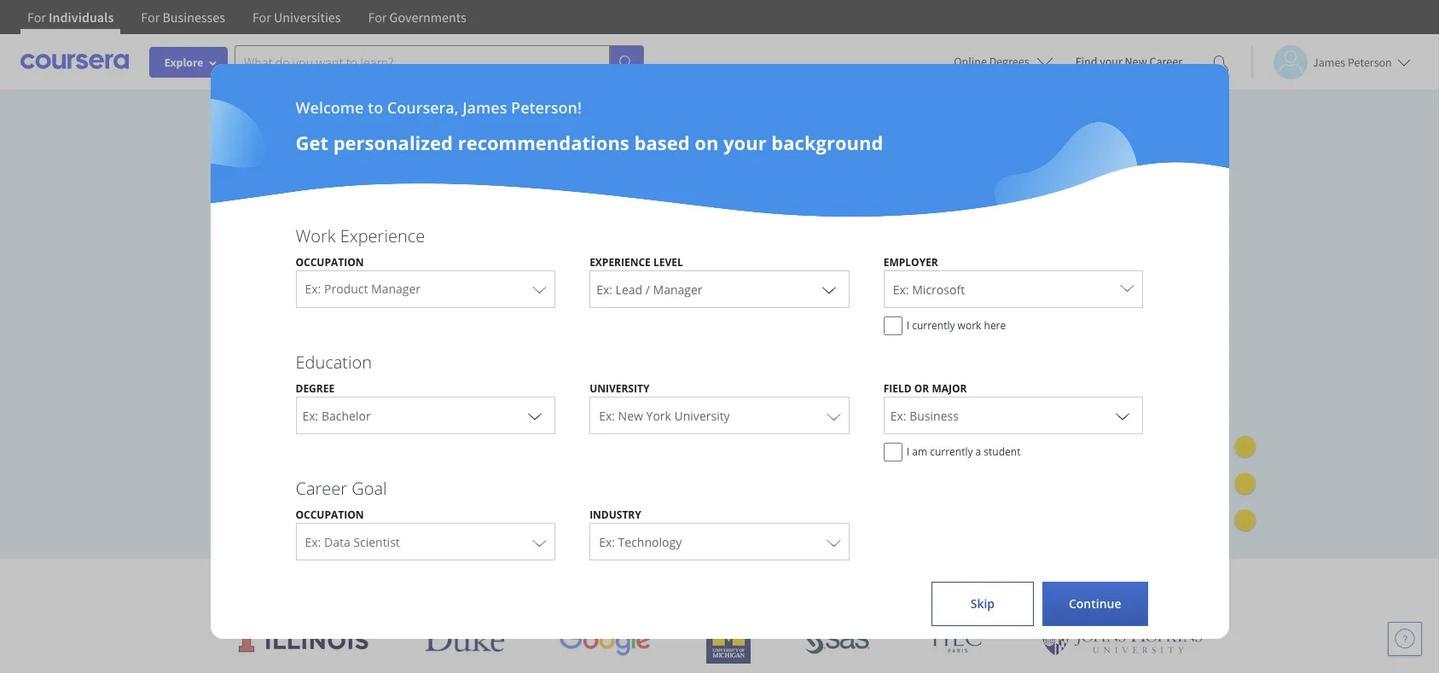 Task type: vqa. For each thing, say whether or not it's contained in the screenshot.
right the
no



Task type: describe. For each thing, give the bounding box(es) containing it.
guarantee
[[451, 462, 512, 478]]

work experience element
[[279, 224, 1161, 344]]

Occupation field
[[296, 270, 555, 308]]

/month,
[[245, 382, 294, 399]]

degree
[[296, 381, 335, 396]]

for individuals
[[27, 9, 114, 26]]

welcome to coursera, james peterson!
[[296, 97, 582, 118]]

background
[[772, 130, 883, 155]]

0 horizontal spatial experience
[[340, 224, 425, 247]]

show notifications image
[[1209, 55, 1229, 76]]

to inside unlimited access to 7,000+ world-class courses, hands-on projects, and job-ready certificate programs—all included in your subscription
[[377, 239, 395, 265]]

world-
[[463, 239, 519, 265]]

class
[[519, 239, 561, 265]]

trial
[[349, 422, 376, 439]]

here
[[984, 318, 1006, 333]]

day inside /year with 14-day money-back guarantee button
[[350, 462, 372, 478]]

governments
[[390, 9, 466, 26]]

for governments
[[368, 9, 466, 26]]

companies
[[773, 572, 877, 600]]

businesses
[[162, 9, 225, 26]]

ex: new york university
[[599, 408, 730, 424]]

get personalized recommendations based on your background
[[296, 130, 883, 155]]

with inside button
[[303, 462, 329, 478]]

i for work experience
[[907, 318, 910, 333]]

your inside onboardingmodal dialog
[[723, 130, 767, 155]]

skip button
[[932, 582, 1034, 626]]

occupation for work
[[296, 255, 364, 270]]

/year
[[268, 462, 299, 478]]

google image
[[559, 624, 651, 656]]

work experience
[[296, 224, 425, 247]]

projects,
[[225, 269, 300, 295]]

currently inside work experience element
[[912, 318, 955, 333]]

i am currently a student
[[907, 444, 1021, 459]]

student
[[984, 444, 1021, 459]]

anytime
[[338, 382, 387, 399]]

7,000+
[[400, 239, 458, 265]]

individuals
[[49, 9, 114, 26]]

or
[[914, 381, 929, 396]]

ex: for ex: microsoft
[[893, 282, 909, 298]]

/month, cancel anytime
[[245, 382, 387, 399]]

0 vertical spatial new
[[1125, 54, 1147, 69]]

unlimited
[[225, 239, 310, 265]]

coursera image
[[20, 48, 129, 75]]

access
[[315, 239, 372, 265]]

subscription
[[270, 299, 378, 325]]

ex: for ex: product manager
[[305, 281, 321, 297]]

coursera plus image
[[225, 160, 484, 186]]

for universities
[[252, 9, 341, 26]]

continue button
[[1042, 582, 1148, 626]]

on inside unlimited access to 7,000+ world-class courses, hands-on projects, and job-ready certificate programs—all included in your subscription
[[703, 239, 726, 265]]

for for universities
[[252, 9, 271, 26]]

chevron down image for experience level
[[819, 279, 839, 299]]

for for governments
[[368, 9, 387, 26]]

technology
[[618, 534, 682, 550]]

welcome
[[296, 97, 364, 118]]

based
[[634, 130, 690, 155]]

find your new career link
[[1067, 51, 1191, 73]]

i for education
[[907, 444, 910, 459]]

find
[[1075, 54, 1097, 69]]

personalized
[[333, 130, 453, 155]]

back
[[419, 462, 448, 478]]

universities
[[617, 572, 726, 600]]

continue
[[1069, 595, 1121, 612]]

ex: technology
[[599, 534, 682, 550]]

new inside education element
[[618, 408, 643, 424]]

career inside onboardingmodal dialog
[[296, 477, 347, 500]]

get
[[296, 130, 328, 155]]

for businesses
[[141, 9, 225, 26]]

hec paris image
[[926, 623, 985, 658]]

currently inside education element
[[930, 444, 973, 459]]

for for businesses
[[141, 9, 160, 26]]

1 vertical spatial university
[[674, 408, 730, 424]]

ready
[[377, 269, 426, 295]]

I am currently a student checkbox
[[884, 443, 902, 462]]

university of michigan image
[[706, 617, 751, 664]]

/year with 14-day money-back guarantee button
[[225, 461, 512, 479]]

ex: for ex: data scientist
[[305, 534, 321, 550]]

help center image
[[1395, 629, 1415, 649]]

banner navigation
[[14, 0, 480, 47]]

included
[[651, 269, 726, 295]]

york
[[646, 408, 671, 424]]

ex: data scientist
[[305, 534, 400, 550]]



Task type: locate. For each thing, give the bounding box(es) containing it.
experience left level
[[590, 255, 651, 270]]

i currently work here
[[907, 318, 1006, 333]]

on inside onboardingmodal dialog
[[695, 130, 719, 155]]

on right based in the left top of the page
[[695, 130, 719, 155]]

1 horizontal spatial experience
[[590, 255, 651, 270]]

ex:
[[305, 281, 321, 297], [893, 282, 909, 298], [599, 408, 615, 424], [305, 534, 321, 550], [599, 534, 615, 550]]

james
[[463, 97, 507, 118]]

0 horizontal spatial day
[[296, 422, 318, 439]]

career
[[1150, 54, 1182, 69], [296, 477, 347, 500]]

work
[[296, 224, 336, 247]]

1 horizontal spatial and
[[731, 572, 768, 600]]

with left the 14-
[[303, 462, 329, 478]]

1 vertical spatial i
[[907, 444, 910, 459]]

start 7-day free trial
[[252, 422, 376, 439]]

1 vertical spatial experience
[[590, 255, 651, 270]]

in
[[731, 269, 747, 295]]

money-
[[375, 462, 419, 478]]

free
[[320, 422, 346, 439]]

coursera,
[[387, 97, 459, 118]]

i right by checking this box, i am confirming that the employer listed above is my current employer. checkbox
[[907, 318, 910, 333]]

your down projects,
[[225, 299, 265, 325]]

and up "subscription" on the top left of the page
[[305, 269, 338, 295]]

0 vertical spatial your
[[1100, 54, 1122, 69]]

1 i from the top
[[907, 318, 910, 333]]

career goal
[[296, 477, 387, 500]]

goal
[[352, 477, 387, 500]]

0 vertical spatial day
[[296, 422, 318, 439]]

education
[[296, 351, 372, 374]]

occupation down "work"
[[296, 255, 364, 270]]

1 vertical spatial and
[[731, 572, 768, 600]]

hands-
[[643, 239, 703, 265]]

to up ready
[[377, 239, 395, 265]]

peterson!
[[511, 97, 582, 118]]

0 vertical spatial chevron down image
[[819, 279, 839, 299]]

with
[[303, 462, 329, 478], [882, 572, 923, 600]]

for
[[27, 9, 46, 26], [141, 9, 160, 26], [252, 9, 271, 26], [368, 9, 387, 26]]

0 vertical spatial currently
[[912, 318, 955, 333]]

to
[[368, 97, 383, 118], [377, 239, 395, 265]]

ex: for ex: technology
[[599, 534, 615, 550]]

chevron down image inside education element
[[1113, 405, 1133, 426]]

ex: down industry
[[599, 534, 615, 550]]

ex: up "subscription" on the top left of the page
[[305, 281, 321, 297]]

currently left the a
[[930, 444, 973, 459]]

1 vertical spatial your
[[723, 130, 767, 155]]

0 vertical spatial on
[[695, 130, 719, 155]]

1 vertical spatial career
[[296, 477, 347, 500]]

ex: left york at bottom
[[599, 408, 615, 424]]

chevron down image
[[819, 279, 839, 299], [1113, 405, 1133, 426]]

onboardingmodal dialog
[[0, 0, 1439, 673]]

university right york at bottom
[[674, 408, 730, 424]]

1 vertical spatial to
[[377, 239, 395, 265]]

programs—all
[[522, 269, 646, 295]]

for left governments
[[368, 9, 387, 26]]

0 horizontal spatial new
[[618, 408, 643, 424]]

i left 'am'
[[907, 444, 910, 459]]

leading
[[542, 572, 612, 600]]

1 horizontal spatial university
[[674, 408, 730, 424]]

for for individuals
[[27, 9, 46, 26]]

microsoft
[[912, 282, 965, 298]]

0 vertical spatial to
[[368, 97, 383, 118]]

your right find
[[1100, 54, 1122, 69]]

find your new career
[[1075, 54, 1182, 69]]

0 vertical spatial with
[[303, 462, 329, 478]]

your left background
[[723, 130, 767, 155]]

university
[[590, 381, 650, 396], [674, 408, 730, 424]]

0 horizontal spatial and
[[305, 269, 338, 295]]

start 7-day free trial button
[[225, 410, 403, 451]]

universities
[[274, 9, 341, 26]]

0 vertical spatial career
[[1150, 54, 1182, 69]]

field or major
[[884, 381, 967, 396]]

unlimited access to 7,000+ world-class courses, hands-on projects, and job-ready certificate programs—all included in your subscription
[[225, 239, 747, 325]]

0 vertical spatial occupation
[[296, 255, 364, 270]]

3 for from the left
[[252, 9, 271, 26]]

1 horizontal spatial your
[[723, 130, 767, 155]]

scientist
[[353, 534, 400, 550]]

1 for from the left
[[27, 9, 46, 26]]

manager
[[371, 281, 421, 297]]

0 horizontal spatial university
[[590, 381, 650, 396]]

leading universities and companies with coursera plus
[[537, 572, 1061, 600]]

7-
[[284, 422, 296, 439]]

career goal element
[[279, 477, 1161, 569]]

chevron down image for field or major
[[1113, 405, 1133, 426]]

experience
[[340, 224, 425, 247], [590, 255, 651, 270]]

to up the personalized
[[368, 97, 383, 118]]

currently left work
[[912, 318, 955, 333]]

your
[[1100, 54, 1122, 69], [723, 130, 767, 155], [225, 299, 265, 325]]

courses,
[[566, 239, 638, 265]]

0 horizontal spatial your
[[225, 299, 265, 325]]

2 for from the left
[[141, 9, 160, 26]]

i
[[907, 318, 910, 333], [907, 444, 910, 459]]

2 vertical spatial your
[[225, 299, 265, 325]]

experience level
[[590, 255, 683, 270]]

0 horizontal spatial chevron down image
[[819, 279, 839, 299]]

duke university image
[[425, 624, 504, 652]]

certificate
[[431, 269, 517, 295]]

work
[[958, 318, 981, 333]]

0 horizontal spatial with
[[303, 462, 329, 478]]

field
[[884, 381, 912, 396]]

0 vertical spatial i
[[907, 318, 910, 333]]

to inside onboardingmodal dialog
[[368, 97, 383, 118]]

2 i from the top
[[907, 444, 910, 459]]

1 vertical spatial new
[[618, 408, 643, 424]]

chevron down image
[[525, 405, 545, 426]]

0 vertical spatial experience
[[340, 224, 425, 247]]

occupation
[[296, 255, 364, 270], [296, 508, 364, 522]]

university of illinois at urbana-champaign image
[[237, 627, 370, 654]]

career left show notifications icon
[[1150, 54, 1182, 69]]

ex: inside education element
[[599, 408, 615, 424]]

employer
[[884, 255, 938, 270]]

level
[[653, 255, 683, 270]]

1 vertical spatial occupation
[[296, 508, 364, 522]]

career left goal at the left
[[296, 477, 347, 500]]

occupation inside work experience element
[[296, 255, 364, 270]]

day
[[296, 422, 318, 439], [350, 462, 372, 478]]

education element
[[279, 351, 1161, 470]]

new
[[1125, 54, 1147, 69], [618, 408, 643, 424]]

chevron down image inside work experience element
[[819, 279, 839, 299]]

14-
[[333, 462, 350, 478]]

cancel
[[297, 382, 335, 399]]

plus
[[1021, 572, 1061, 600]]

and inside unlimited access to 7,000+ world-class courses, hands-on projects, and job-ready certificate programs—all included in your subscription
[[305, 269, 338, 295]]

occupation inside career goal element
[[296, 508, 364, 522]]

0 vertical spatial and
[[305, 269, 338, 295]]

1 horizontal spatial day
[[350, 462, 372, 478]]

sas image
[[806, 627, 870, 654]]

new left york at bottom
[[618, 408, 643, 424]]

job-
[[343, 269, 377, 295]]

data
[[324, 534, 350, 550]]

ex: product manager
[[305, 281, 421, 297]]

1 vertical spatial with
[[882, 572, 923, 600]]

1 horizontal spatial career
[[1150, 54, 1182, 69]]

and up university of michigan image
[[731, 572, 768, 600]]

for left universities
[[252, 9, 271, 26]]

on up included
[[703, 239, 726, 265]]

1 horizontal spatial new
[[1125, 54, 1147, 69]]

4 for from the left
[[368, 9, 387, 26]]

a
[[976, 444, 981, 459]]

am
[[912, 444, 927, 459]]

2 occupation from the top
[[296, 508, 364, 522]]

start
[[252, 422, 282, 439]]

for left individuals
[[27, 9, 46, 26]]

product
[[324, 281, 368, 297]]

recommendations
[[458, 130, 629, 155]]

0 vertical spatial university
[[590, 381, 650, 396]]

1 vertical spatial day
[[350, 462, 372, 478]]

None search field
[[235, 45, 644, 79]]

major
[[932, 381, 967, 396]]

2 horizontal spatial your
[[1100, 54, 1122, 69]]

occupation for career
[[296, 508, 364, 522]]

day inside start 7-day free trial button
[[296, 422, 318, 439]]

for left businesses
[[141, 9, 160, 26]]

ex: left data
[[305, 534, 321, 550]]

coursera
[[929, 572, 1016, 600]]

1 occupation from the top
[[296, 255, 364, 270]]

/year with 14-day money-back guarantee
[[268, 462, 512, 478]]

1 horizontal spatial with
[[882, 572, 923, 600]]

0 horizontal spatial career
[[296, 477, 347, 500]]

ex: for ex: new york university
[[599, 408, 615, 424]]

johns hopkins university image
[[1040, 624, 1202, 656]]

with left coursera
[[882, 572, 923, 600]]

ex: microsoft
[[893, 282, 965, 298]]

1 vertical spatial on
[[703, 239, 726, 265]]

new right find
[[1125, 54, 1147, 69]]

and
[[305, 269, 338, 295], [731, 572, 768, 600]]

university up york at bottom
[[590, 381, 650, 396]]

1 horizontal spatial chevron down image
[[1113, 405, 1133, 426]]

on
[[695, 130, 719, 155], [703, 239, 726, 265]]

experience up ready
[[340, 224, 425, 247]]

1 vertical spatial currently
[[930, 444, 973, 459]]

skip
[[971, 595, 995, 612]]

I currently work here checkbox
[[884, 317, 902, 335]]

ex: down employer
[[893, 282, 909, 298]]

occupation up data
[[296, 508, 364, 522]]

1 vertical spatial chevron down image
[[1113, 405, 1133, 426]]

your inside unlimited access to 7,000+ world-class courses, hands-on projects, and job-ready certificate programs—all included in your subscription
[[225, 299, 265, 325]]

industry
[[590, 508, 641, 522]]



